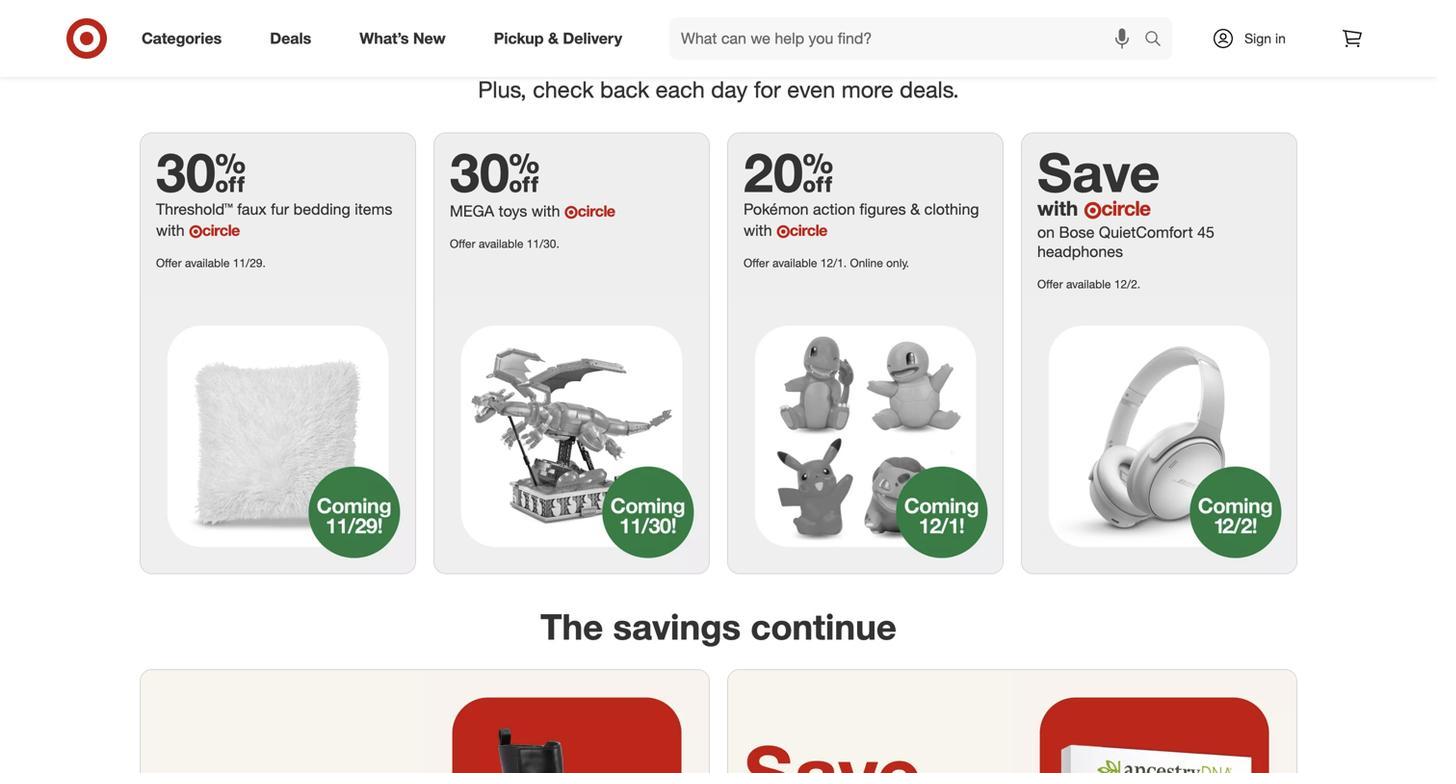 Task type: vqa. For each thing, say whether or not it's contained in the screenshot.
High-
no



Task type: describe. For each thing, give the bounding box(es) containing it.
new
[[413, 29, 446, 48]]

only.
[[887, 256, 910, 270]]

check
[[533, 76, 594, 103]]

pickup & delivery link
[[478, 17, 647, 60]]

circle for mega toys with
[[578, 202, 615, 220]]

with up 11/30.
[[532, 202, 560, 220]]

& inside pokémon action figures & clothing with
[[911, 200, 920, 219]]

get
[[380, 26, 440, 69]]

in
[[1276, 30, 1286, 47]]

coming 12/1! image
[[729, 299, 1003, 574]]

pokémon
[[744, 200, 809, 219]]

coming 11/29! image
[[141, 299, 415, 574]]

™
[[224, 200, 233, 219]]

what's new link
[[343, 17, 470, 60]]

items
[[355, 200, 393, 219]]

our
[[725, 26, 781, 69]]

what's new
[[360, 29, 446, 48]]

faux fur bedding items with
[[156, 200, 393, 240]]

offer available 11/29.
[[156, 256, 266, 270]]

save
[[1038, 139, 1161, 205]]

back
[[600, 76, 650, 103]]

search button
[[1136, 17, 1182, 64]]

circle for pokémon action figures & clothing with
[[790, 221, 828, 240]]

bose
[[1060, 223, 1095, 242]]

circle up quietcomfort
[[1102, 196, 1151, 220]]

get a sneak peek at our upcoming deals plus, check back each day for even more deals.
[[380, 26, 1058, 103]]

more
[[842, 76, 894, 103]]

on bose quietcomfort 45 headphones
[[1038, 223, 1215, 261]]

offer for threshold
[[156, 256, 182, 270]]

at
[[682, 26, 715, 69]]

What can we help you find? suggestions appear below search field
[[670, 17, 1150, 60]]

offer for pokémon action figures & clothing with
[[744, 256, 770, 270]]

clothing
[[925, 200, 980, 219]]

bedding
[[293, 200, 351, 219]]

a
[[449, 26, 470, 69]]

even
[[787, 76, 836, 103]]

offer down headphones
[[1038, 277, 1063, 292]]

faux
[[237, 200, 267, 219]]

30 for mega toys with
[[450, 139, 540, 205]]

continue
[[751, 606, 897, 649]]

circle for threshold
[[202, 221, 240, 240]]

categories
[[142, 29, 222, 48]]

quietcomfort
[[1099, 223, 1194, 242]]

pickup
[[494, 29, 544, 48]]

search
[[1136, 31, 1182, 50]]



Task type: locate. For each thing, give the bounding box(es) containing it.
45
[[1198, 223, 1215, 242]]

online
[[850, 256, 883, 270]]

categories link
[[125, 17, 246, 60]]

30 up offer available 11/30.
[[450, 139, 540, 205]]

20
[[744, 139, 834, 205]]

offer down pokémon
[[744, 256, 770, 270]]

the
[[541, 606, 603, 649]]

circle right 'toys'
[[578, 202, 615, 220]]

sign in link
[[1196, 17, 1316, 60]]

deals link
[[254, 17, 336, 60]]

available left 12/1.
[[773, 256, 818, 270]]

offer available 11/30.
[[450, 236, 560, 251]]

pokémon action figures & clothing with
[[744, 200, 980, 240]]

offer down mega on the top of page
[[450, 236, 476, 251]]

available for threshold
[[185, 256, 230, 270]]

day
[[711, 76, 748, 103]]

on
[[1038, 223, 1055, 242]]

available for mega toys with
[[479, 236, 524, 251]]

available left the 11/29. at the left
[[185, 256, 230, 270]]

threshold ™
[[156, 200, 233, 219]]

offer
[[450, 236, 476, 251], [156, 256, 182, 270], [744, 256, 770, 270], [1038, 277, 1063, 292]]

deals
[[270, 29, 311, 48]]

0 horizontal spatial &
[[548, 29, 559, 48]]

pickup & delivery
[[494, 29, 623, 48]]

fur
[[271, 200, 289, 219]]

available for pokémon action figures & clothing with
[[773, 256, 818, 270]]

2 30 from the left
[[450, 139, 540, 205]]

threshold
[[156, 200, 224, 219]]

circle down action
[[790, 221, 828, 240]]

30 left the fur
[[156, 139, 246, 205]]

offer available 12/1. online only.
[[744, 256, 910, 270]]

available down mega toys with
[[479, 236, 524, 251]]

coming 11/30! image
[[435, 299, 709, 574]]

12/1.
[[821, 256, 847, 270]]

deals
[[968, 26, 1058, 69]]

offer down threshold
[[156, 256, 182, 270]]

1 vertical spatial &
[[911, 200, 920, 219]]

delivery
[[563, 29, 623, 48]]

mega
[[450, 202, 495, 220]]

1 horizontal spatial &
[[911, 200, 920, 219]]

savings
[[613, 606, 741, 649]]

11/30.
[[527, 236, 560, 251]]

11/29.
[[233, 256, 266, 270]]

1 horizontal spatial 30
[[450, 139, 540, 205]]

sign in
[[1245, 30, 1286, 47]]

with
[[1038, 196, 1079, 220], [532, 202, 560, 220], [156, 221, 185, 240], [744, 221, 772, 240]]

coming 12/2! image
[[1022, 299, 1297, 574]]

headphones
[[1038, 242, 1124, 261]]

1 horizontal spatial today only! image
[[1013, 671, 1297, 774]]

30
[[156, 139, 246, 205], [450, 139, 540, 205]]

1 today only! image from the left
[[425, 671, 709, 774]]

2 today only! image from the left
[[1013, 671, 1297, 774]]

offer available 12/2.
[[1038, 277, 1141, 292]]

with inside pokémon action figures & clothing with
[[744, 221, 772, 240]]

deals.
[[900, 76, 960, 103]]

today only! image
[[425, 671, 709, 774], [1013, 671, 1297, 774]]

0 horizontal spatial 30
[[156, 139, 246, 205]]

12/2.
[[1115, 277, 1141, 292]]

1 30 from the left
[[156, 139, 246, 205]]

what's
[[360, 29, 409, 48]]

with down pokémon
[[744, 221, 772, 240]]

peek
[[590, 26, 672, 69]]

& right pickup
[[548, 29, 559, 48]]

circle
[[1102, 196, 1151, 220], [578, 202, 615, 220], [202, 221, 240, 240], [790, 221, 828, 240]]

action
[[813, 200, 856, 219]]

&
[[548, 29, 559, 48], [911, 200, 920, 219]]

each
[[656, 76, 705, 103]]

sign
[[1245, 30, 1272, 47]]

sneak
[[480, 26, 580, 69]]

offer for mega toys with
[[450, 236, 476, 251]]

with inside 'faux fur bedding items with'
[[156, 221, 185, 240]]

mega toys with
[[450, 202, 565, 220]]

upcoming
[[791, 26, 958, 69]]

available down headphones
[[1067, 277, 1111, 292]]

figures
[[860, 200, 906, 219]]

30 for threshold
[[156, 139, 246, 205]]

with down threshold
[[156, 221, 185, 240]]

the savings continue
[[541, 606, 897, 649]]

available
[[479, 236, 524, 251], [185, 256, 230, 270], [773, 256, 818, 270], [1067, 277, 1111, 292]]

circle down ™
[[202, 221, 240, 240]]

for
[[754, 76, 781, 103]]

with up on
[[1038, 196, 1079, 220]]

toys
[[499, 202, 527, 220]]

0 vertical spatial &
[[548, 29, 559, 48]]

0 horizontal spatial today only! image
[[425, 671, 709, 774]]

& right figures
[[911, 200, 920, 219]]

plus,
[[478, 76, 527, 103]]



